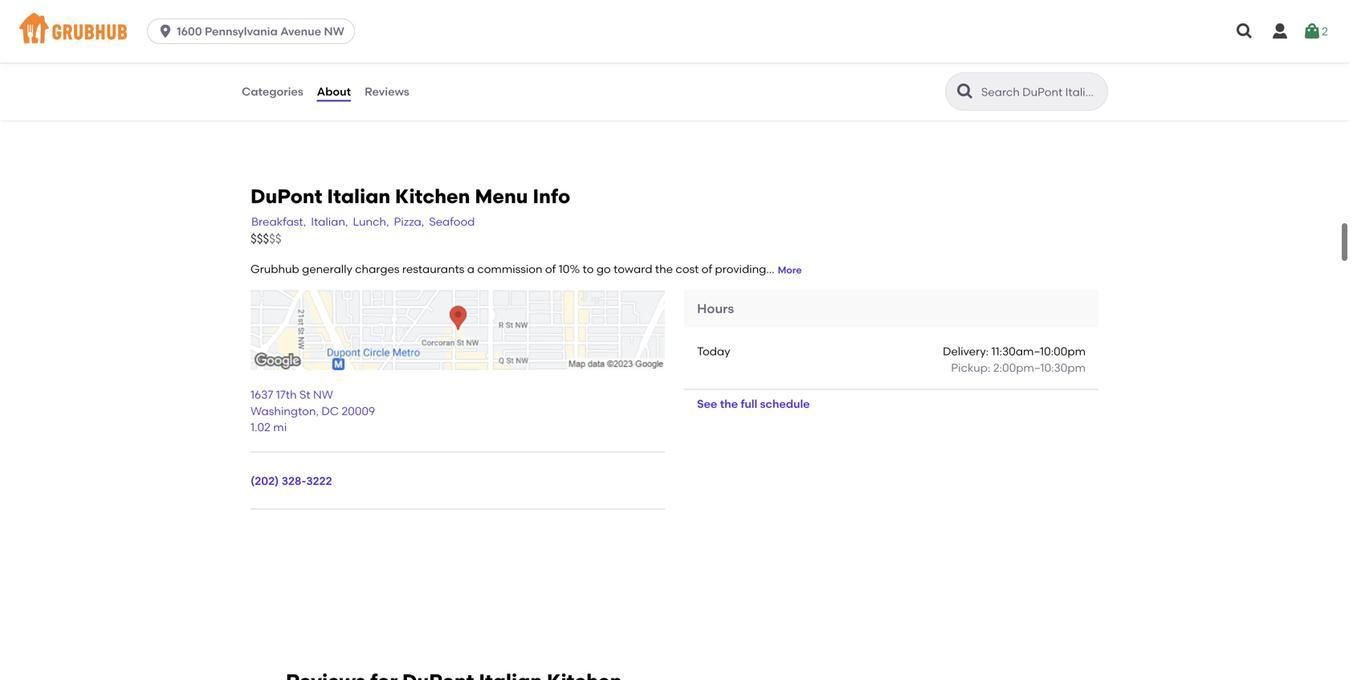 Task type: describe. For each thing, give the bounding box(es) containing it.
commission
[[477, 262, 543, 276]]

more button
[[778, 263, 802, 277]]

2 button
[[1303, 17, 1329, 46]]

st
[[300, 388, 311, 402]]

item
[[505, 51, 529, 64]]

pickup: 2:00pm–10:30pm
[[951, 361, 1086, 375]]

10%
[[559, 262, 580, 276]]

0 horizontal spatial the
[[584, 51, 602, 64]]

3222
[[306, 474, 332, 488]]

1 prices from the left
[[532, 51, 565, 64]]

seafood
[[429, 215, 475, 228]]

restaurants
[[402, 262, 465, 276]]

merchants
[[424, 51, 483, 64]]

be
[[745, 51, 759, 64]]

schedule
[[760, 397, 810, 411]]

search icon image
[[956, 82, 975, 101]]

,
[[316, 404, 319, 418]]

svg image for 2
[[1303, 22, 1322, 41]]

generally
[[302, 262, 353, 276]]

lower
[[761, 51, 791, 64]]

2 svg image from the left
[[1271, 22, 1290, 41]]

go
[[597, 262, 611, 276]]

set
[[486, 51, 502, 64]]

11:30am–10:00pm
[[992, 345, 1086, 358]]

17th
[[276, 388, 297, 402]]

dc
[[322, 404, 339, 418]]

dupont italian kitchen menu info
[[251, 185, 571, 208]]

...
[[767, 262, 775, 276]]

1.02
[[251, 421, 271, 434]]

1637 17th st nw washington , dc 20009 1.02 mi
[[251, 388, 375, 434]]

seafood button
[[428, 213, 476, 231]]

toward
[[614, 262, 653, 276]]

a
[[467, 262, 475, 276]]

washington
[[251, 404, 316, 418]]

$$$
[[251, 232, 269, 246]]

providing
[[715, 262, 767, 276]]

pennsylvania
[[205, 25, 278, 38]]

see
[[697, 397, 718, 411]]

and
[[658, 51, 679, 64]]

(202)
[[251, 474, 279, 488]]

menu
[[475, 185, 528, 208]]

2
[[1322, 24, 1329, 38]]

the inside "button"
[[720, 397, 738, 411]]

nw for st
[[313, 388, 333, 402]]

1 svg image from the left
[[1236, 22, 1255, 41]]

delivery:
[[943, 345, 989, 358]]

dupont
[[251, 185, 322, 208]]

reviews button
[[364, 63, 410, 120]]

charges
[[355, 262, 400, 276]]

2 prices from the left
[[682, 51, 715, 64]]

Search DuPont Italian Kitchen search field
[[980, 84, 1103, 100]]



Task type: vqa. For each thing, say whether or not it's contained in the screenshot.
lemon within crispy calamari, fried lemon slices, Fresno chilies, chipotle aioli
no



Task type: locate. For each thing, give the bounding box(es) containing it.
reviews
[[365, 85, 410, 98]]

1 horizontal spatial svg image
[[1271, 22, 1290, 41]]

nw
[[324, 25, 345, 38], [313, 388, 333, 402]]

about
[[317, 85, 351, 98]]

mi
[[273, 421, 287, 434]]

0 horizontal spatial svg image
[[158, 23, 174, 39]]

2:00pm–10:30pm
[[994, 361, 1086, 375]]

0 horizontal spatial of
[[545, 262, 556, 276]]

our
[[401, 51, 421, 64]]

of
[[545, 262, 556, 276], [702, 262, 713, 276]]

info
[[533, 185, 571, 208]]

lunch,
[[353, 215, 389, 228]]

of right cost
[[702, 262, 713, 276]]

see the full schedule
[[697, 397, 810, 411]]

hours
[[697, 301, 734, 317]]

on
[[568, 51, 582, 64]]

the left cost
[[655, 262, 673, 276]]

1 vertical spatial the
[[655, 262, 673, 276]]

pizza,
[[394, 215, 424, 228]]

0 vertical spatial nw
[[324, 25, 345, 38]]

italian, button
[[310, 213, 349, 231]]

nw up ,
[[313, 388, 333, 402]]

more
[[778, 264, 802, 276]]

(202) 328-3222
[[251, 474, 332, 488]]

italian
[[327, 185, 391, 208]]

breakfast,
[[251, 215, 306, 228]]

0 vertical spatial the
[[584, 51, 602, 64]]

1 horizontal spatial prices
[[682, 51, 715, 64]]

svg image inside '2' button
[[1303, 22, 1322, 41]]

1 vertical spatial nw
[[313, 388, 333, 402]]

(202) 328-3222 button
[[251, 473, 332, 490]]

1 of from the left
[[545, 262, 556, 276]]

0 horizontal spatial svg image
[[1236, 22, 1255, 41]]

today
[[697, 345, 731, 358]]

nw right avenue
[[324, 25, 345, 38]]

the right on
[[584, 51, 602, 64]]

about button
[[316, 63, 352, 120]]

categories
[[242, 85, 303, 98]]

nw inside 'button'
[[324, 25, 345, 38]]

breakfast, italian, lunch, pizza, seafood
[[251, 215, 475, 228]]

svg image
[[1303, 22, 1322, 41], [158, 23, 174, 39]]

in-
[[794, 51, 808, 64]]

prices left on
[[532, 51, 565, 64]]

may
[[718, 51, 742, 64]]

20009
[[342, 404, 375, 418]]

1600
[[177, 25, 202, 38]]

nw for avenue
[[324, 25, 345, 38]]

delivery: 11:30am–10:00pm
[[943, 345, 1086, 358]]

2 horizontal spatial the
[[720, 397, 738, 411]]

1600 pennsylvania avenue nw button
[[147, 18, 361, 44]]

grubhub generally charges restaurants a commission of 10% to go toward the cost of providing ... more
[[251, 262, 802, 276]]

1637
[[251, 388, 273, 402]]

nw inside 1637 17th st nw washington , dc 20009 1.02 mi
[[313, 388, 333, 402]]

kitchen
[[395, 185, 470, 208]]

1 horizontal spatial the
[[655, 262, 673, 276]]

328-
[[282, 474, 306, 488]]

the
[[584, 51, 602, 64], [655, 262, 673, 276], [720, 397, 738, 411]]

1600 pennsylvania avenue nw
[[177, 25, 345, 38]]

breakfast, button
[[251, 213, 307, 231]]

1 horizontal spatial svg image
[[1303, 22, 1322, 41]]

grubhub
[[251, 262, 299, 276]]

1 horizontal spatial of
[[702, 262, 713, 276]]

the left full
[[720, 397, 738, 411]]

avenue
[[280, 25, 321, 38]]

prices right and
[[682, 51, 715, 64]]

lunch, button
[[352, 213, 390, 231]]

main navigation navigation
[[0, 0, 1350, 63]]

pizza, button
[[393, 213, 425, 231]]

to
[[583, 262, 594, 276]]

cost
[[676, 262, 699, 276]]

svg image inside 1600 pennsylvania avenue nw 'button'
[[158, 23, 174, 39]]

our merchants set item prices on the platform, and prices may be lower in-store.
[[401, 51, 838, 64]]

svg image for 1600 pennsylvania avenue nw
[[158, 23, 174, 39]]

store.
[[808, 51, 838, 64]]

$$$$$
[[251, 232, 282, 246]]

prices
[[532, 51, 565, 64], [682, 51, 715, 64]]

categories button
[[241, 63, 304, 120]]

2 of from the left
[[702, 262, 713, 276]]

of left 10%
[[545, 262, 556, 276]]

full
[[741, 397, 758, 411]]

see the full schedule button
[[684, 390, 823, 419]]

svg image
[[1236, 22, 1255, 41], [1271, 22, 1290, 41]]

italian,
[[311, 215, 348, 228]]

2 vertical spatial the
[[720, 397, 738, 411]]

0 horizontal spatial prices
[[532, 51, 565, 64]]

platform,
[[605, 51, 655, 64]]

pickup:
[[951, 361, 991, 375]]



